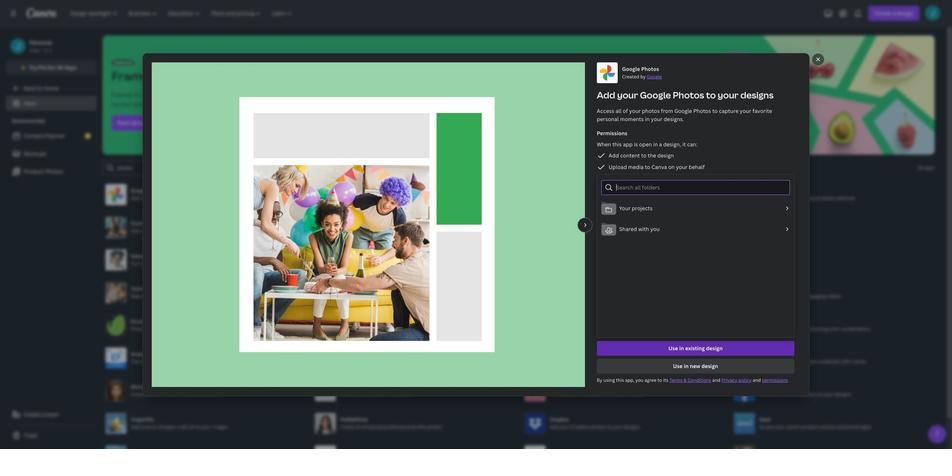 Task type: vqa. For each thing, say whether or not it's contained in the screenshot.
the A collage of irregular sharp edged shapes. The left-most shape is unfilled and is selected by the user Francis. Every other shape is filled with an image of a fruit on a colored background.
yes



Task type: locate. For each thing, give the bounding box(es) containing it.
Search all folders search field
[[616, 181, 785, 195]]

list
[[6, 129, 97, 179], [597, 151, 795, 172], [597, 198, 795, 240]]

a collage of irregular sharp edged shapes. the left-most shape is unfilled and is selected by the user francis. every other shape is filled with an image of a fruit on a colored background. image
[[723, 36, 935, 155]]

top level navigation element
[[65, 6, 299, 21]]



Task type: describe. For each thing, give the bounding box(es) containing it.
Input field to search for apps search field
[[118, 161, 222, 175]]



